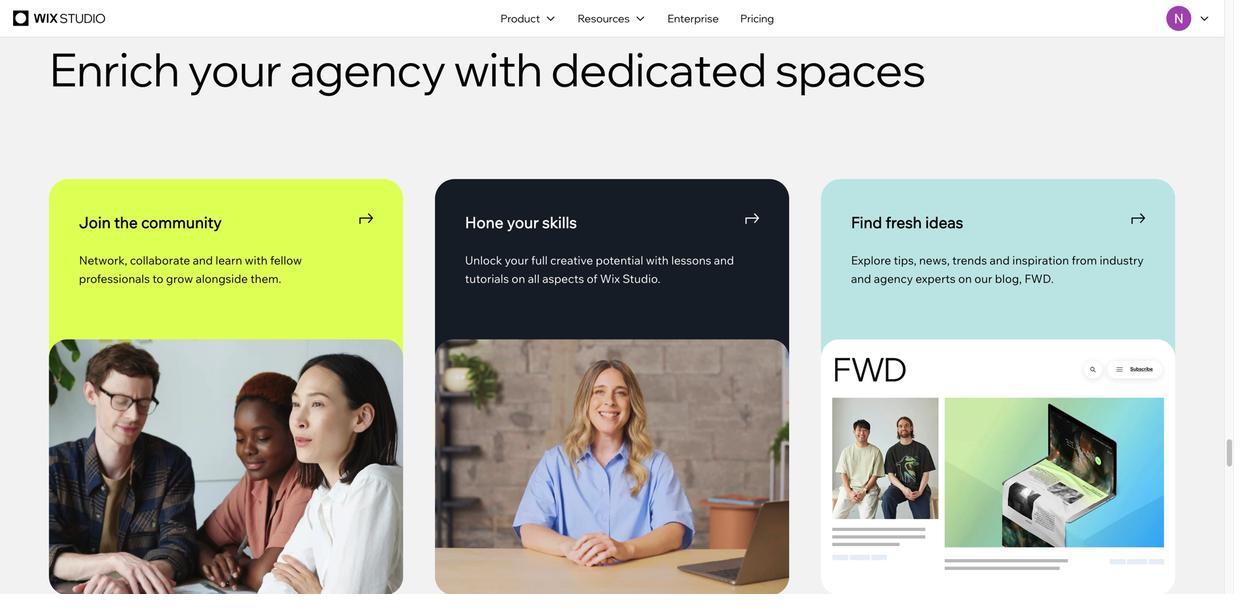 Task type: locate. For each thing, give the bounding box(es) containing it.
0 horizontal spatial on
[[512, 271, 526, 286]]

your inside unlock your full creative potential with lessons and tutorials on all aspects of wix studio.
[[505, 253, 529, 267]]

fellow
[[270, 253, 302, 267]]

join
[[79, 213, 111, 232]]

your for skills
[[507, 213, 539, 232]]

inspiration
[[1013, 253, 1070, 267]]

and right lessons
[[714, 253, 735, 267]]

on left our
[[959, 271, 973, 286]]

join the community image
[[360, 213, 373, 225], [360, 214, 373, 224]]

1 horizontal spatial with
[[454, 40, 543, 98]]

lessons
[[672, 253, 712, 267]]

professionals
[[79, 271, 150, 286]]

news,
[[920, 253, 950, 267]]

network, collaborate and learn with fellow professionals to grow alongside them.
[[79, 253, 302, 286]]

2 on from the left
[[959, 271, 973, 286]]

wix
[[600, 271, 620, 286]]

tutorials
[[465, 271, 509, 286]]

agency
[[290, 40, 446, 98], [874, 271, 914, 286]]

on inside explore tips, news, trends and inspiration from industry and agency experts on our blog, fwd.
[[959, 271, 973, 286]]

on inside unlock your full creative potential with lessons and tutorials on all aspects of wix studio.
[[512, 271, 526, 286]]

unlock your full creative potential with lessons and tutorials on all aspects of wix studio.
[[465, 253, 735, 286]]

hone your skills image
[[746, 213, 760, 225]]

unlock
[[465, 253, 502, 267]]

on
[[512, 271, 526, 286], [959, 271, 973, 286]]

product
[[501, 12, 540, 25]]

tips,
[[894, 253, 917, 267]]

1 horizontal spatial agency
[[874, 271, 914, 286]]

2 horizontal spatial with
[[646, 253, 669, 267]]

ideas
[[926, 213, 964, 232]]

0 vertical spatial agency
[[290, 40, 446, 98]]

on left all
[[512, 271, 526, 286]]

and inside unlock your full creative potential with lessons and tutorials on all aspects of wix studio.
[[714, 253, 735, 267]]

0 vertical spatial your
[[188, 40, 282, 98]]

with inside network, collaborate and learn with fellow professionals to grow alongside them.
[[245, 253, 268, 267]]

fwd.
[[1025, 271, 1054, 286]]

0 horizontal spatial with
[[245, 253, 268, 267]]

experts
[[916, 271, 956, 286]]

with down product
[[454, 40, 543, 98]]

with for agency
[[454, 40, 543, 98]]

join the community
[[79, 213, 222, 232]]

the female presenter for the wix studio essentials course sitting facing the camera at a desk with a macbook on it. image
[[435, 340, 790, 594]]

and up blog,
[[990, 253, 1010, 267]]

explore tips, news, trends and inspiration from industry and agency experts on our blog, fwd.
[[852, 253, 1144, 286]]

potential
[[596, 253, 644, 267]]

community
[[141, 213, 222, 232]]

0 horizontal spatial and
[[714, 253, 735, 267]]

find
[[852, 213, 883, 232]]

pricing
[[741, 12, 775, 25]]

with up "studio."
[[646, 253, 669, 267]]

with inside unlock your full creative potential with lessons and tutorials on all aspects of wix studio.
[[646, 253, 669, 267]]

network,
[[79, 253, 127, 267]]

1 horizontal spatial and
[[852, 271, 872, 286]]

collaborate
[[130, 253, 190, 267]]

with
[[454, 40, 543, 98], [245, 253, 268, 267], [646, 253, 669, 267]]

2 vertical spatial your
[[505, 253, 529, 267]]

and down explore
[[852, 271, 872, 286]]

of
[[587, 271, 598, 286]]

your
[[188, 40, 282, 98], [507, 213, 539, 232], [505, 253, 529, 267]]

to
[[153, 271, 164, 286]]

dedicated
[[551, 40, 767, 98]]

and learn
[[193, 253, 242, 267]]

find fresh ideas
[[852, 213, 964, 232]]

1 vertical spatial agency
[[874, 271, 914, 286]]

1 on from the left
[[512, 271, 526, 286]]

enterprise
[[668, 12, 719, 25]]

and
[[714, 253, 735, 267], [990, 253, 1010, 267], [852, 271, 872, 286]]

1 vertical spatial your
[[507, 213, 539, 232]]

your for agency
[[188, 40, 282, 98]]

three creatives in discussion sitting around a table. image
[[49, 340, 403, 594]]

resources
[[578, 12, 630, 25]]

with up them. on the left top
[[245, 253, 268, 267]]

1 horizontal spatial on
[[959, 271, 973, 286]]

them.
[[251, 271, 282, 286]]



Task type: vqa. For each thing, say whether or not it's contained in the screenshot.
Events Calendar app FREE
no



Task type: describe. For each thing, give the bounding box(es) containing it.
hone
[[465, 213, 504, 232]]

the
[[114, 213, 138, 232]]

product button
[[490, 0, 568, 37]]

all
[[528, 271, 540, 286]]

hone your skills
[[465, 213, 577, 232]]

blog,
[[996, 271, 1023, 286]]

profile image image
[[1167, 6, 1192, 31]]

resources button
[[568, 0, 657, 37]]

alongside
[[196, 271, 248, 286]]

fresh
[[886, 213, 922, 232]]

studio.
[[623, 271, 661, 286]]

agency inside explore tips, news, trends and inspiration from industry and agency experts on our blog, fwd.
[[874, 271, 914, 286]]

with for and learn
[[245, 253, 268, 267]]

a sample screenshot of the main page of the wix studio blog, fwd. image
[[822, 340, 1176, 594]]

aspects
[[543, 271, 585, 286]]

trends
[[953, 253, 988, 267]]

from
[[1072, 253, 1098, 267]]

explore
[[852, 253, 892, 267]]

enrich
[[49, 40, 180, 98]]

grow
[[166, 271, 193, 286]]

enrich your agency with dedicated spaces
[[49, 40, 926, 98]]

0 horizontal spatial agency
[[290, 40, 446, 98]]

your for full
[[505, 253, 529, 267]]

our
[[975, 271, 993, 286]]

full
[[532, 253, 548, 267]]

skills
[[543, 213, 577, 232]]

industry
[[1100, 253, 1144, 267]]

creative
[[551, 253, 594, 267]]

hone your skills image
[[747, 214, 759, 224]]

pricing link
[[730, 0, 785, 37]]

spaces
[[776, 40, 926, 98]]

wix logo, homepage image
[[13, 11, 108, 26]]

2 horizontal spatial and
[[990, 253, 1010, 267]]

enterprise link
[[657, 0, 730, 37]]



